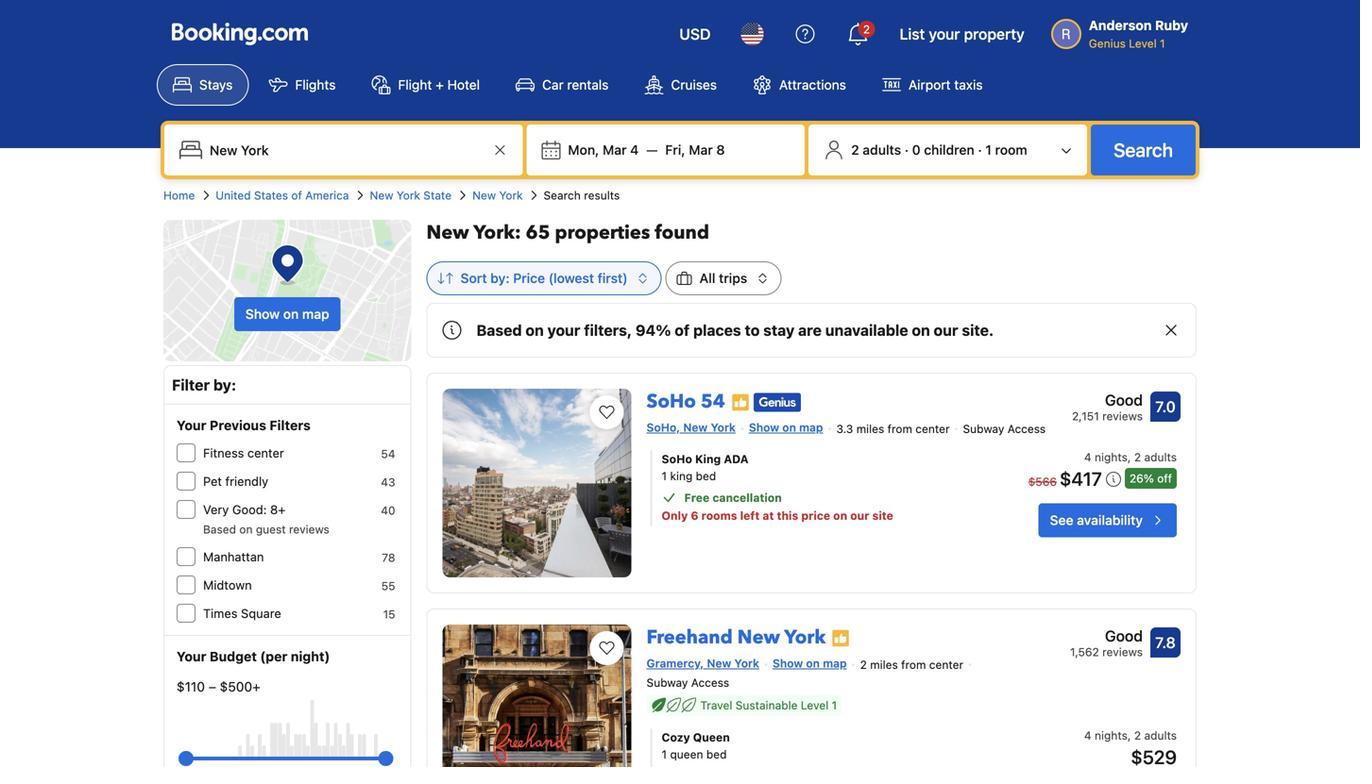 Task type: vqa. For each thing, say whether or not it's contained in the screenshot.
Complete 5 stays to unlock Genius Level 2
no



Task type: locate. For each thing, give the bounding box(es) containing it.
reviews right 2,151
[[1102, 410, 1143, 423]]

car
[[542, 77, 564, 93]]

from for 2
[[901, 659, 926, 672]]

availability
[[1077, 513, 1143, 528]]

genius discounts available at this property. image
[[753, 393, 801, 412], [753, 393, 801, 412]]

0 horizontal spatial level
[[801, 700, 829, 713]]

this property is part of our preferred partner program. it's committed to providing excellent service and good value. it'll pay us a higher commission if you make a booking. image right soho 54
[[731, 393, 750, 412]]

of
[[291, 189, 302, 202], [675, 322, 690, 340]]

access up $566
[[1007, 422, 1046, 436]]

show
[[245, 306, 280, 322], [749, 421, 779, 434], [773, 657, 803, 671]]

0 vertical spatial map
[[302, 306, 329, 322]]

reviews for soho 54
[[1102, 410, 1143, 423]]

new york: 65 properties found
[[426, 220, 709, 246]]

2 for 2
[[863, 23, 870, 36]]

· left 0
[[905, 142, 909, 158]]

at
[[763, 509, 774, 523]]

Where are you going? field
[[202, 133, 489, 167]]

of right the 94%
[[675, 322, 690, 340]]

york up "york:"
[[499, 189, 523, 202]]

search inside button
[[1114, 139, 1173, 161]]

genius
[[1089, 37, 1126, 50]]

2 vertical spatial show
[[773, 657, 803, 671]]

0 horizontal spatial access
[[691, 677, 729, 690]]

based for based on guest reviews
[[203, 523, 236, 536]]

this property is part of our preferred partner program. it's committed to providing excellent service and good value. it'll pay us a higher commission if you make a booking. image right soho 54
[[731, 393, 750, 412]]

based down sort
[[477, 322, 522, 340]]

1 left room
[[985, 142, 992, 158]]

1 inside anderson ruby genius level 1
[[1160, 37, 1165, 50]]

this property is part of our preferred partner program. it's committed to providing excellent service and good value. it'll pay us a higher commission if you make a booking. image up 2 miles from center subway access
[[831, 630, 850, 648]]

price
[[801, 509, 830, 523]]

0 vertical spatial 54
[[701, 389, 725, 415]]

nights up $417
[[1095, 451, 1128, 464]]

1 horizontal spatial by:
[[490, 271, 510, 286]]

reviews inside good 2,151 reviews
[[1102, 410, 1143, 423]]

0 horizontal spatial search
[[544, 189, 581, 202]]

0
[[912, 142, 921, 158]]

0 vertical spatial by:
[[490, 271, 510, 286]]

0 vertical spatial 4 nights , 2 adults
[[1084, 451, 1177, 464]]

soho up soho,
[[647, 389, 696, 415]]

see availability
[[1050, 513, 1143, 528]]

property
[[964, 25, 1025, 43]]

0 vertical spatial miles
[[856, 422, 884, 436]]

–
[[209, 680, 216, 695]]

1 vertical spatial based
[[203, 523, 236, 536]]

york up 2 miles from center subway access
[[784, 625, 826, 651]]

mar right "mon,"
[[603, 142, 627, 158]]

1 vertical spatial by:
[[213, 376, 236, 394]]

miles
[[856, 422, 884, 436], [870, 659, 898, 672]]

filters
[[270, 418, 311, 434]]

2 adults · 0 children · 1 room button
[[816, 132, 1080, 168]]

center for 3.3 miles from center
[[915, 422, 950, 436]]

2 vertical spatial reviews
[[1102, 646, 1143, 659]]

mar left "8"
[[689, 142, 713, 158]]

0 vertical spatial ,
[[1128, 451, 1131, 464]]

unavailable
[[825, 322, 908, 340]]

2 good from the top
[[1105, 628, 1143, 646]]

1 vertical spatial 54
[[381, 448, 395, 461]]

show on map inside show on map button
[[245, 306, 329, 322]]

results
[[584, 189, 620, 202]]

taxis
[[954, 77, 983, 93]]

4 left —
[[630, 142, 639, 158]]

1 horizontal spatial access
[[1007, 422, 1046, 436]]

2 vertical spatial show on map
[[773, 657, 847, 671]]

york
[[397, 189, 420, 202], [499, 189, 523, 202], [711, 421, 736, 434], [784, 625, 826, 651], [734, 657, 759, 671]]

0 vertical spatial nights
[[1095, 451, 1128, 464]]

soho 54 link
[[647, 382, 725, 415]]

queen
[[670, 749, 703, 762]]

1 vertical spatial from
[[901, 659, 926, 672]]

center inside 2 miles from center subway access
[[929, 659, 963, 672]]

0 vertical spatial subway
[[963, 422, 1004, 436]]

mon,
[[568, 142, 599, 158]]

2 vertical spatial map
[[823, 657, 847, 671]]

0 vertical spatial of
[[291, 189, 302, 202]]

search for search results
[[544, 189, 581, 202]]

flights
[[295, 77, 336, 93]]

pet
[[203, 475, 222, 489]]

0 horizontal spatial our
[[850, 509, 869, 523]]

places
[[693, 322, 741, 340]]

level down anderson
[[1129, 37, 1157, 50]]

booking.com image
[[172, 23, 308, 45]]

this
[[777, 509, 798, 523]]

1 · from the left
[[905, 142, 909, 158]]

1 vertical spatial show
[[749, 421, 779, 434]]

7.0
[[1155, 398, 1176, 416]]

subway down gramercy,
[[647, 677, 688, 690]]

bed down queen
[[706, 749, 727, 762]]

4 down 1,562
[[1084, 730, 1091, 743]]

0 horizontal spatial 54
[[381, 448, 395, 461]]

0 vertical spatial reviews
[[1102, 410, 1143, 423]]

by: for filter
[[213, 376, 236, 394]]

(lowest
[[548, 271, 594, 286]]

adults left 0
[[863, 142, 901, 158]]

1 horizontal spatial search
[[1114, 139, 1173, 161]]

based down very
[[203, 523, 236, 536]]

0 horizontal spatial ·
[[905, 142, 909, 158]]

1 horizontal spatial of
[[675, 322, 690, 340]]

group
[[186, 744, 386, 768]]

show for freehand
[[773, 657, 803, 671]]

soho 54 image
[[443, 389, 631, 578]]

43
[[381, 476, 395, 489]]

0 vertical spatial good element
[[1072, 389, 1143, 412]]

· right children
[[978, 142, 982, 158]]

map
[[302, 306, 329, 322], [799, 421, 823, 434], [823, 657, 847, 671]]

new york
[[472, 189, 523, 202]]

good inside good 2,151 reviews
[[1105, 391, 1143, 409]]

0 vertical spatial your
[[929, 25, 960, 43]]

search results
[[544, 189, 620, 202]]

budget
[[210, 649, 257, 665]]

soho up king
[[662, 453, 692, 466]]

based on your filters, 94% of places to stay are unavailable on our site.
[[477, 322, 994, 340]]

0 vertical spatial this property is part of our preferred partner program. it's committed to providing excellent service and good value. it'll pay us a higher commission if you make a booking. image
[[731, 393, 750, 412]]

new up 2 miles from center subway access
[[737, 625, 780, 651]]

1 vertical spatial this property is part of our preferred partner program. it's committed to providing excellent service and good value. it'll pay us a higher commission if you make a booking. image
[[831, 630, 850, 648]]

united states of america
[[216, 189, 349, 202]]

access down gramercy, new york
[[691, 677, 729, 690]]

good element left scored 7.0 element
[[1072, 389, 1143, 412]]

0 vertical spatial show on map
[[245, 306, 329, 322]]

good element
[[1072, 389, 1143, 412], [1070, 625, 1143, 648]]

our left site
[[850, 509, 869, 523]]

subway inside 2 miles from center subway access
[[647, 677, 688, 690]]

based
[[477, 322, 522, 340], [203, 523, 236, 536]]

list
[[900, 25, 925, 43]]

0 vertical spatial our
[[934, 322, 958, 340]]

rentals
[[567, 77, 609, 93]]

this property is part of our preferred partner program. it's committed to providing excellent service and good value. it'll pay us a higher commission if you make a booking. image
[[731, 393, 750, 412], [831, 630, 850, 648]]

by: right sort
[[490, 271, 510, 286]]

6
[[691, 509, 698, 523]]

level up cozy queen link
[[801, 700, 829, 713]]

good left scored 7.0 element
[[1105, 391, 1143, 409]]

1 your from the top
[[177, 418, 206, 434]]

adults up off
[[1144, 451, 1177, 464]]

1 horizontal spatial 54
[[701, 389, 725, 415]]

previous
[[210, 418, 266, 434]]

1 vertical spatial reviews
[[289, 523, 329, 536]]

room
[[995, 142, 1027, 158]]

reviews inside good 1,562 reviews
[[1102, 646, 1143, 659]]

new up "york:"
[[472, 189, 496, 202]]

stays
[[199, 77, 233, 93]]

reviews right guest
[[289, 523, 329, 536]]

york up ada
[[711, 421, 736, 434]]

nights down 1,562
[[1095, 730, 1128, 743]]

good element left scored 7.8 element at the bottom
[[1070, 625, 1143, 648]]

bed down soho king ada
[[696, 470, 716, 483]]

your budget (per night)
[[177, 649, 330, 665]]

2 inside 2 miles from center subway access
[[860, 659, 867, 672]]

1 vertical spatial good element
[[1070, 625, 1143, 648]]

0 vertical spatial center
[[915, 422, 950, 436]]

queen
[[693, 732, 730, 745]]

by:
[[490, 271, 510, 286], [213, 376, 236, 394]]

subway
[[963, 422, 1004, 436], [647, 677, 688, 690]]

search for search
[[1114, 139, 1173, 161]]

54 up the soho, new york
[[701, 389, 725, 415]]

2 · from the left
[[978, 142, 982, 158]]

0 horizontal spatial this property is part of our preferred partner program. it's committed to providing excellent service and good value. it'll pay us a higher commission if you make a booking. image
[[731, 393, 750, 412]]

access
[[1007, 422, 1046, 436], [691, 677, 729, 690]]

1 vertical spatial show on map
[[749, 421, 823, 434]]

your down filter
[[177, 418, 206, 434]]

access inside 2 miles from center subway access
[[691, 677, 729, 690]]

miles for 3.3
[[856, 422, 884, 436]]

0 vertical spatial show
[[245, 306, 280, 322]]

subway right 3.3 miles from center
[[963, 422, 1004, 436]]

1 vertical spatial your
[[177, 649, 206, 665]]

new york link
[[472, 187, 523, 204]]

1 vertical spatial 4 nights , 2 adults
[[1084, 730, 1177, 743]]

0 horizontal spatial subway
[[647, 677, 688, 690]]

from for 3.3
[[887, 422, 912, 436]]

0 vertical spatial soho
[[647, 389, 696, 415]]

4 up $417
[[1084, 451, 1091, 464]]

2 vertical spatial center
[[929, 659, 963, 672]]

1 horizontal spatial your
[[929, 25, 960, 43]]

soho king ada
[[662, 453, 749, 466]]

0 vertical spatial this property is part of our preferred partner program. it's committed to providing excellent service and good value. it'll pay us a higher commission if you make a booking. image
[[731, 393, 750, 412]]

scored 7.8 element
[[1150, 628, 1181, 658]]

1 vertical spatial of
[[675, 322, 690, 340]]

adults inside dropdown button
[[863, 142, 901, 158]]

0 vertical spatial based
[[477, 322, 522, 340]]

1 vertical spatial level
[[801, 700, 829, 713]]

good inside good 1,562 reviews
[[1105, 628, 1143, 646]]

1 vertical spatial map
[[799, 421, 823, 434]]

freehand new york link
[[647, 618, 826, 651]]

0 vertical spatial access
[[1007, 422, 1046, 436]]

0 vertical spatial adults
[[863, 142, 901, 158]]

26%
[[1129, 472, 1154, 485]]

1 horizontal spatial based
[[477, 322, 522, 340]]

1 vertical spatial 4
[[1084, 451, 1091, 464]]

reviews right 1,562
[[1102, 646, 1143, 659]]

2
[[863, 23, 870, 36], [851, 142, 859, 158], [1134, 451, 1141, 464], [860, 659, 867, 672], [1134, 730, 1141, 743]]

by: right filter
[[213, 376, 236, 394]]

cruises link
[[628, 64, 733, 106]]

travel
[[700, 700, 732, 713]]

1 vertical spatial miles
[[870, 659, 898, 672]]

reviews for freehand new york
[[1102, 646, 1143, 659]]

your left filters,
[[547, 322, 580, 340]]

1 vertical spatial ,
[[1128, 730, 1131, 743]]

king
[[670, 470, 693, 483]]

your right list
[[929, 25, 960, 43]]

to
[[745, 322, 760, 340]]

2 nights from the top
[[1095, 730, 1128, 743]]

1 vertical spatial access
[[691, 677, 729, 690]]

travel sustainable level 1
[[700, 700, 837, 713]]

1 good from the top
[[1105, 391, 1143, 409]]

1 vertical spatial good
[[1105, 628, 1143, 646]]

1 vertical spatial subway
[[647, 677, 688, 690]]

new down freehand new york at the bottom of the page
[[707, 657, 731, 671]]

nights
[[1095, 451, 1128, 464], [1095, 730, 1128, 743]]

4 nights , 2 adults
[[1084, 451, 1177, 464], [1084, 730, 1177, 743]]

1 vertical spatial soho
[[662, 453, 692, 466]]

1 nights from the top
[[1095, 451, 1128, 464]]

1 vertical spatial search
[[544, 189, 581, 202]]

new down state
[[426, 220, 469, 246]]

1 horizontal spatial level
[[1129, 37, 1157, 50]]

0 vertical spatial your
[[177, 418, 206, 434]]

0 horizontal spatial by:
[[213, 376, 236, 394]]

good for freehand new york
[[1105, 628, 1143, 646]]

miles inside 2 miles from center subway access
[[870, 659, 898, 672]]

this property is part of our preferred partner program. it's committed to providing excellent service and good value. it'll pay us a higher commission if you make a booking. image
[[731, 393, 750, 412], [831, 630, 850, 648]]

54 up the 43
[[381, 448, 395, 461]]

new york state
[[370, 189, 452, 202]]

this property is part of our preferred partner program. it's committed to providing excellent service and good value. it'll pay us a higher commission if you make a booking. image up 2 miles from center subway access
[[831, 630, 850, 648]]

show on map button
[[234, 298, 341, 332]]

1 vertical spatial nights
[[1095, 730, 1128, 743]]

reviews
[[1102, 410, 1143, 423], [289, 523, 329, 536], [1102, 646, 1143, 659]]

new
[[370, 189, 393, 202], [472, 189, 496, 202], [426, 220, 469, 246], [683, 421, 708, 434], [737, 625, 780, 651], [707, 657, 731, 671]]

1 down cozy at bottom
[[662, 749, 667, 762]]

0 vertical spatial from
[[887, 422, 912, 436]]

see availability link
[[1039, 504, 1177, 538]]

0 horizontal spatial based
[[203, 523, 236, 536]]

adults down scored 7.8 element at the bottom
[[1144, 730, 1177, 743]]

manhattan
[[203, 550, 264, 564]]

good
[[1105, 391, 1143, 409], [1105, 628, 1143, 646]]

0 horizontal spatial mar
[[603, 142, 627, 158]]

all
[[699, 271, 715, 286]]

1 down ruby
[[1160, 37, 1165, 50]]

1 vertical spatial this property is part of our preferred partner program. it's committed to providing excellent service and good value. it'll pay us a higher commission if you make a booking. image
[[831, 630, 850, 648]]

our left 'site.'
[[934, 322, 958, 340]]

your up $110
[[177, 649, 206, 665]]

filters,
[[584, 322, 632, 340]]

1 horizontal spatial mar
[[689, 142, 713, 158]]

york down freehand new york at the bottom of the page
[[734, 657, 759, 671]]

0 vertical spatial good
[[1105, 391, 1143, 409]]

7.8
[[1155, 634, 1176, 652]]

0 vertical spatial search
[[1114, 139, 1173, 161]]

friendly
[[225, 475, 268, 489]]

2 your from the top
[[177, 649, 206, 665]]

0 horizontal spatial this property is part of our preferred partner program. it's committed to providing excellent service and good value. it'll pay us a higher commission if you make a booking. image
[[731, 393, 750, 412]]

york for soho,
[[711, 421, 736, 434]]

sort
[[460, 271, 487, 286]]

only
[[662, 509, 688, 523]]

2 for 2 miles from center subway access
[[860, 659, 867, 672]]

$500+
[[220, 680, 260, 695]]

0 vertical spatial level
[[1129, 37, 1157, 50]]

are
[[798, 322, 822, 340]]

good left 7.8
[[1105, 628, 1143, 646]]

of right states
[[291, 189, 302, 202]]

1 vertical spatial bed
[[706, 749, 727, 762]]

good for soho 54
[[1105, 391, 1143, 409]]

york left state
[[397, 189, 420, 202]]

freehand new york image
[[443, 625, 631, 768]]

1 horizontal spatial ·
[[978, 142, 982, 158]]

sustainable
[[736, 700, 798, 713]]

8
[[716, 142, 725, 158]]

from inside 2 miles from center subway access
[[901, 659, 926, 672]]

1 vertical spatial your
[[547, 322, 580, 340]]



Task type: describe. For each thing, give the bounding box(es) containing it.
see
[[1050, 513, 1073, 528]]

1 , from the top
[[1128, 451, 1131, 464]]

times square
[[203, 607, 281, 621]]

map for soho 54
[[799, 421, 823, 434]]

airport
[[908, 77, 951, 93]]

40
[[381, 504, 395, 518]]

show on map for soho 54
[[749, 421, 823, 434]]

york:
[[473, 220, 521, 246]]

2 vertical spatial adults
[[1144, 730, 1177, 743]]

new inside "element"
[[426, 220, 469, 246]]

1 horizontal spatial this property is part of our preferred partner program. it's committed to providing excellent service and good value. it'll pay us a higher commission if you make a booking. image
[[831, 630, 850, 648]]

55
[[381, 580, 395, 593]]

new right america
[[370, 189, 393, 202]]

good element for freehand new york
[[1070, 625, 1143, 648]]

0 vertical spatial bed
[[696, 470, 716, 483]]

soho 54
[[647, 389, 725, 415]]

2 vertical spatial 4
[[1084, 730, 1091, 743]]

gramercy,
[[647, 657, 704, 671]]

miles for 2
[[870, 659, 898, 672]]

1 vertical spatial our
[[850, 509, 869, 523]]

0 vertical spatial 4
[[630, 142, 639, 158]]

filter by:
[[172, 376, 236, 394]]

filter
[[172, 376, 210, 394]]

level inside anderson ruby genius level 1
[[1129, 37, 1157, 50]]

1 up cozy queen link
[[832, 700, 837, 713]]

1,562
[[1070, 646, 1099, 659]]

your inside list your property link
[[929, 25, 960, 43]]

flight + hotel link
[[356, 64, 496, 106]]

first)
[[598, 271, 628, 286]]

map for freehand new york
[[823, 657, 847, 671]]

3.3 miles from center
[[836, 422, 950, 436]]

your for your budget (per night)
[[177, 649, 206, 665]]

fri, mar 8 button
[[658, 133, 732, 167]]

united
[[216, 189, 251, 202]]

2 for 2 adults · 0 children · 1 room
[[851, 142, 859, 158]]

ruby
[[1155, 17, 1188, 33]]

78
[[382, 552, 395, 565]]

list your property link
[[888, 11, 1036, 57]]

show on map for freehand new york
[[773, 657, 847, 671]]

1 mar from the left
[[603, 142, 627, 158]]

flight + hotel
[[398, 77, 480, 93]]

65
[[526, 220, 550, 246]]

good element for soho 54
[[1072, 389, 1143, 412]]

flight
[[398, 77, 432, 93]]

cozy queen link
[[662, 730, 981, 747]]

anderson
[[1089, 17, 1152, 33]]

search button
[[1091, 125, 1196, 176]]

1 inside dropdown button
[[985, 142, 992, 158]]

2 , from the top
[[1128, 730, 1131, 743]]

good 2,151 reviews
[[1072, 391, 1143, 423]]

york for freehand
[[784, 625, 826, 651]]

rooms
[[701, 509, 737, 523]]

0 horizontal spatial of
[[291, 189, 302, 202]]

children
[[924, 142, 974, 158]]

flights link
[[253, 64, 352, 106]]

midtown
[[203, 578, 252, 593]]

on inside button
[[283, 306, 299, 322]]

left
[[740, 509, 760, 523]]

soho for soho king ada
[[662, 453, 692, 466]]

2 adults · 0 children · 1 room
[[851, 142, 1027, 158]]

home link
[[163, 187, 195, 204]]

based for based on your filters, 94% of places to stay are unavailable on our site.
[[477, 322, 522, 340]]

your for your previous filters
[[177, 418, 206, 434]]

1 horizontal spatial our
[[934, 322, 958, 340]]

very
[[203, 503, 229, 517]]

your previous filters
[[177, 418, 311, 434]]

airport taxis link
[[866, 64, 999, 106]]

cozy queen 1 queen bed
[[662, 732, 730, 762]]

free
[[684, 491, 710, 505]]

search results updated. new york: 65 properties found. applied filters: guests' favorite area, adapted bath. element
[[426, 220, 1197, 247]]

3.3
[[836, 422, 853, 436]]

94%
[[636, 322, 671, 340]]

1 4 nights , 2 adults from the top
[[1084, 451, 1177, 464]]

soho king ada link
[[662, 451, 981, 468]]

united states of america link
[[216, 187, 349, 204]]

1 horizontal spatial subway
[[963, 422, 1004, 436]]

good 1,562 reviews
[[1070, 628, 1143, 659]]

gramercy, new york
[[647, 657, 759, 671]]

1 vertical spatial center
[[247, 446, 284, 460]]

1 inside the cozy queen 1 queen bed
[[662, 749, 667, 762]]

2 4 nights , 2 adults from the top
[[1084, 730, 1177, 743]]

subway access
[[963, 422, 1046, 436]]

show for soho
[[749, 421, 779, 434]]

states
[[254, 189, 288, 202]]

2 button
[[835, 11, 881, 57]]

found
[[655, 220, 709, 246]]

2,151
[[1072, 410, 1099, 423]]

king
[[695, 453, 721, 466]]

ada
[[724, 453, 749, 466]]

2 mar from the left
[[689, 142, 713, 158]]

america
[[305, 189, 349, 202]]

+
[[436, 77, 444, 93]]

new down soho 54
[[683, 421, 708, 434]]

0 horizontal spatial your
[[547, 322, 580, 340]]

$566
[[1028, 475, 1057, 489]]

york for gramercy,
[[734, 657, 759, 671]]

1 king bed
[[662, 470, 716, 483]]

only 6 rooms left at this price on our site
[[662, 509, 893, 523]]

soho for soho 54
[[647, 389, 696, 415]]

1 left king
[[662, 470, 667, 483]]

site.
[[962, 322, 994, 340]]

show inside button
[[245, 306, 280, 322]]

stay
[[763, 322, 795, 340]]

by: for sort
[[490, 271, 510, 286]]

car rentals
[[542, 77, 609, 93]]

pet friendly
[[203, 475, 268, 489]]

mon, mar 4 — fri, mar 8
[[568, 142, 725, 158]]

freehand
[[647, 625, 733, 651]]

1 vertical spatial adults
[[1144, 451, 1177, 464]]

cozy
[[662, 732, 690, 745]]

square
[[241, 607, 281, 621]]

center for 2 miles from center subway access
[[929, 659, 963, 672]]

1 horizontal spatial this property is part of our preferred partner program. it's committed to providing excellent service and good value. it'll pay us a higher commission if you make a booking. image
[[831, 630, 850, 648]]

site
[[872, 509, 893, 523]]

off
[[1157, 472, 1172, 485]]

properties
[[555, 220, 650, 246]]

home
[[163, 189, 195, 202]]

night)
[[291, 649, 330, 665]]

guest
[[256, 523, 286, 536]]

map inside button
[[302, 306, 329, 322]]

your account menu anderson ruby genius level 1 element
[[1051, 9, 1196, 52]]

8+
[[270, 503, 286, 517]]

$110 – $500+
[[177, 680, 260, 695]]

soho,
[[647, 421, 680, 434]]

bed inside the cozy queen 1 queen bed
[[706, 749, 727, 762]]

(per
[[260, 649, 287, 665]]

scored 7.0 element
[[1150, 392, 1181, 422]]



